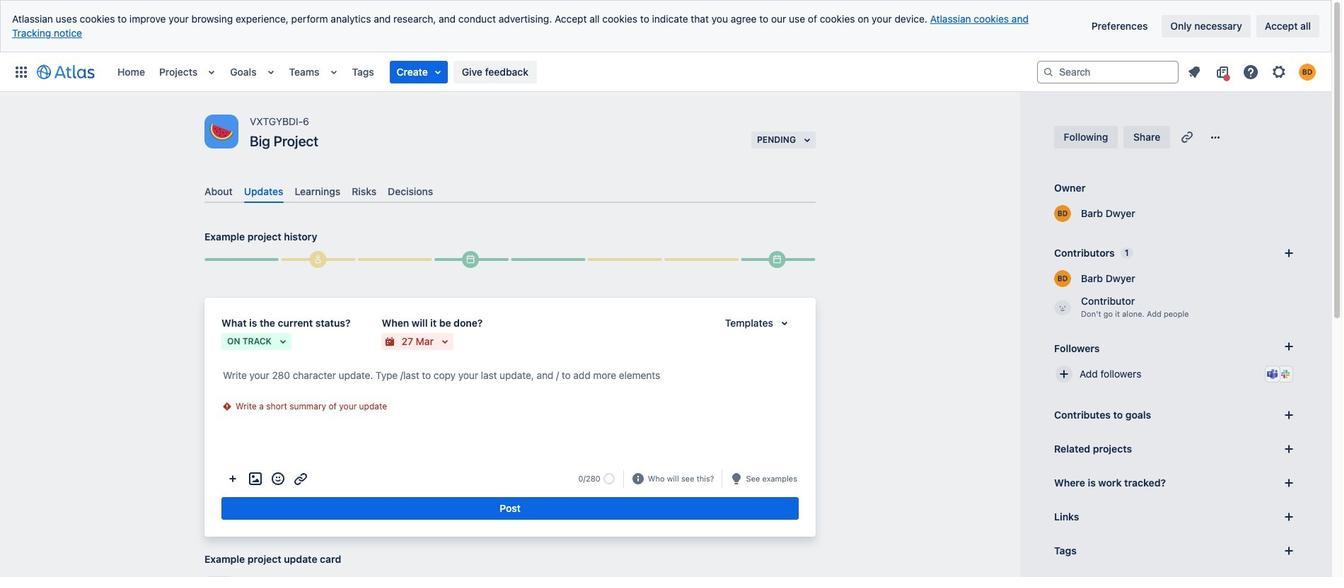Task type: locate. For each thing, give the bounding box(es) containing it.
tab list
[[199, 180, 822, 203]]

banner
[[0, 52, 1332, 92]]

Main content area, start typing to enter text. text field
[[222, 367, 799, 390]]

None search field
[[1038, 61, 1179, 83]]

switch to... image
[[13, 63, 30, 80]]

list item
[[390, 61, 448, 83]]

list
[[110, 52, 1038, 92], [1182, 61, 1324, 83]]

settings image
[[1271, 63, 1288, 80]]

account image
[[1299, 63, 1316, 80]]

add follower image
[[1056, 366, 1073, 383]]

top element
[[8, 52, 1038, 92]]

list item inside list
[[390, 61, 448, 83]]

notifications image
[[1186, 63, 1203, 80]]



Task type: describe. For each thing, give the bounding box(es) containing it.
more actions image
[[224, 471, 241, 488]]

error image
[[222, 401, 233, 413]]

add a follower image
[[1281, 338, 1298, 355]]

0 horizontal spatial list
[[110, 52, 1038, 92]]

help image
[[1243, 63, 1260, 80]]

msteams logo showing  channels are connected to this project image
[[1268, 369, 1279, 380]]

insert link image
[[292, 471, 309, 488]]

search image
[[1043, 66, 1055, 78]]

insert emoji image
[[270, 471, 287, 488]]

Search field
[[1038, 61, 1179, 83]]

1 horizontal spatial list
[[1182, 61, 1324, 83]]

add files, videos, or images image
[[247, 471, 264, 488]]

slack logo showing nan channels are connected to this project image
[[1280, 369, 1292, 380]]



Task type: vqa. For each thing, say whether or not it's contained in the screenshot.
group
no



